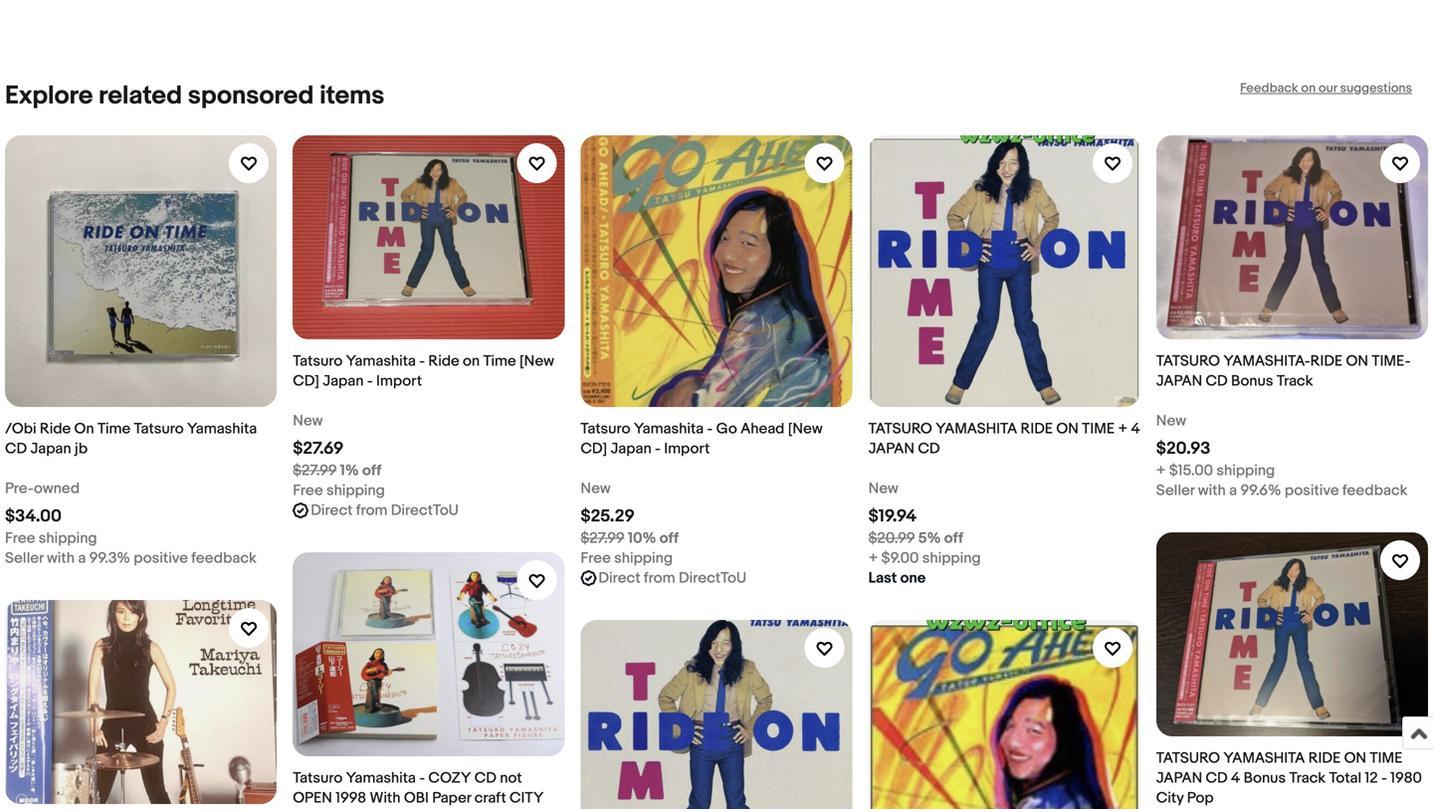 Task type: describe. For each thing, give the bounding box(es) containing it.
$25.29
[[581, 506, 635, 527]]

directtou for $25.29
[[679, 569, 747, 587]]

tatsuro inside tatsuro yamashita ride on time japan cd 4 bonus track total 12 - 1980 city pop
[[1156, 749, 1220, 767]]

ride inside tatsuro yamashita ride on time japan cd 4 bonus track total 12 - 1980 city pop
[[1308, 749, 1341, 767]]

free shipping text field for $27.69
[[293, 481, 385, 500]]

japan inside tatsuro yamashita ride on time + 4 japan cd
[[868, 440, 915, 458]]

not
[[500, 769, 522, 787]]

1980
[[1390, 769, 1422, 787]]

tatsuro for $20.93
[[1156, 352, 1220, 370]]

on
[[74, 420, 94, 438]]

seller for +
[[1156, 482, 1195, 499]]

$34.00 text field
[[5, 506, 62, 527]]

$27.99 for $27.69
[[293, 462, 337, 480]]

tatsuro for tatsuro yamashita - cozy cd not open 1998 with obi paper craft  cit
[[293, 769, 343, 787]]

/obi ride on time tatsuro yamashita cd japan jb
[[5, 420, 257, 458]]

obi
[[404, 789, 429, 807]]

direct from directtou text field for $25.29
[[598, 568, 747, 588]]

1998
[[335, 789, 366, 807]]

yamashita for bonus
[[1223, 749, 1305, 767]]

new text field for $20.93
[[1156, 411, 1186, 431]]

new text field for $19.94
[[868, 479, 898, 499]]

one
[[900, 569, 926, 587]]

direct for $27.69
[[311, 501, 353, 519]]

with
[[370, 789, 401, 807]]

new $20.93 + $15.00 shipping seller with a 99.6% positive feedback
[[1156, 412, 1408, 499]]

1 horizontal spatial on
[[1301, 81, 1316, 96]]

direct from directtou for $27.69
[[311, 501, 459, 519]]

japan for tatsuro yamashita ride on time japan cd 4 bonus track total 12 - 1980 city pop
[[1156, 769, 1202, 787]]

- inside the tatsuro yamashita - cozy cd not open 1998 with obi paper craft  cit
[[419, 769, 425, 787]]

tatsuro yamashita-ride on time- japan cd bonus track
[[1156, 352, 1411, 390]]

our
[[1319, 81, 1337, 96]]

from for $27.69
[[356, 501, 388, 519]]

japan inside tatsuro yamashita - ride on time [new cd] japan - import
[[323, 372, 364, 390]]

[new inside tatsuro yamashita - ride on time [new cd] japan - import
[[519, 352, 554, 370]]

shipping inside pre-owned $34.00 free shipping seller with a 99.3% positive feedback
[[39, 530, 97, 548]]

previous price $20.99 5% off text field
[[868, 529, 963, 549]]

$27.69
[[293, 438, 344, 459]]

city
[[1156, 789, 1184, 807]]

jb
[[75, 440, 88, 458]]

tatsuro yamashita ride on time japan cd 4 bonus track total 12 - 1980 city pop
[[1156, 749, 1422, 807]]

new for $25.29
[[581, 480, 611, 498]]

track inside tatsuro yamashita-ride on time- japan cd bonus track
[[1277, 372, 1313, 390]]

new text field for $25.29
[[581, 479, 611, 499]]

99.6%
[[1240, 482, 1281, 499]]

previous price $27.99 10% off text field
[[581, 529, 679, 549]]

4 inside tatsuro yamashita ride on time + 4 japan cd
[[1131, 420, 1140, 438]]

time for tatsuro yamashita ride on time + 4 japan cd
[[1082, 420, 1115, 438]]

direct from directtou text field for $27.69
[[311, 500, 459, 520]]

pop
[[1187, 789, 1214, 807]]

$19.94 text field
[[868, 506, 917, 527]]

track inside tatsuro yamashita ride on time japan cd 4 bonus track total 12 - 1980 city pop
[[1289, 769, 1326, 787]]

tatsuro yamashita - ride on time [new cd] japan - import
[[293, 352, 554, 390]]

previous price $27.99 1% off text field
[[293, 461, 381, 481]]

on for $20.93
[[1346, 352, 1368, 370]]

new for $27.69
[[293, 412, 323, 430]]

paper
[[432, 789, 471, 807]]

tatsuro for tatsuro yamashita - go ahead [new cd] japan - import
[[581, 420, 630, 438]]

directtou for $27.69
[[391, 501, 459, 519]]

feedback for owned
[[191, 550, 257, 567]]

positive for $20.93
[[1285, 482, 1339, 499]]

sponsored
[[188, 81, 314, 111]]

a for $20.93
[[1229, 482, 1237, 499]]

yamashita-
[[1223, 352, 1310, 370]]

owned
[[34, 480, 80, 498]]

1%
[[340, 462, 359, 480]]

with for $34.00
[[47, 550, 75, 567]]

cd inside the tatsuro yamashita - cozy cd not open 1998 with obi paper craft  cit
[[474, 769, 496, 787]]

time-
[[1372, 352, 1411, 370]]

shipping inside new $20.93 + $15.00 shipping seller with a 99.6% positive feedback
[[1216, 462, 1275, 480]]

off for $25.29
[[660, 530, 679, 548]]

$27.69 text field
[[293, 438, 344, 459]]

cd inside tatsuro yamashita ride on time + 4 japan cd
[[918, 440, 940, 458]]

direct for $25.29
[[598, 569, 640, 587]]

12
[[1365, 769, 1378, 787]]

- inside tatsuro yamashita ride on time japan cd 4 bonus track total 12 - 1980 city pop
[[1381, 769, 1387, 787]]

bonus inside tatsuro yamashita-ride on time- japan cd bonus track
[[1231, 372, 1273, 390]]

new $19.94 $20.99 5% off + $9.00 shipping last one
[[868, 480, 981, 587]]

free shipping text field for $25.29
[[581, 549, 673, 568]]

group containing $27.69
[[5, 135, 1428, 809]]

Pre-owned text field
[[5, 479, 80, 499]]

positive for owned
[[134, 550, 188, 567]]

off for $19.94
[[944, 530, 963, 548]]

new for $20.93
[[1156, 412, 1186, 430]]

pre-
[[5, 480, 34, 498]]

bonus inside tatsuro yamashita ride on time japan cd 4 bonus track total 12 - 1980 city pop
[[1244, 769, 1286, 787]]

tatsuro yamashita - cozy cd not open 1998 with obi paper craft  cit link
[[293, 552, 565, 809]]

tatsuro yamashita ride on time + 4 japan cd
[[868, 420, 1140, 458]]

feedback
[[1240, 81, 1298, 96]]

ride for $19.94
[[1021, 420, 1053, 438]]

from for $25.29
[[644, 569, 675, 587]]

last
[[868, 569, 897, 587]]

ahead
[[740, 420, 785, 438]]

japan for $25.29
[[611, 440, 652, 458]]



Task type: vqa. For each thing, say whether or not it's contained in the screenshot.
The Legends associated with Marvel
no



Task type: locate. For each thing, give the bounding box(es) containing it.
feedback for $20.93
[[1342, 482, 1408, 499]]

tatsuro yamashita ride on time japan cd 4 bonus track total 12 - 1980 city pop link
[[1156, 533, 1428, 809]]

import
[[376, 372, 422, 390], [664, 440, 710, 458]]

on inside tatsuro yamashita ride on time + 4 japan cd
[[1056, 420, 1079, 438]]

Direct from DirectToU text field
[[311, 500, 459, 520], [598, 568, 747, 588]]

0 vertical spatial direct from directtou text field
[[311, 500, 459, 520]]

direct from directtou
[[311, 501, 459, 519], [598, 569, 747, 587]]

cd] inside tatsuro yamashita - go ahead [new cd] japan - import
[[581, 440, 607, 458]]

cd] up '$27.69' 'text field'
[[293, 372, 319, 390]]

time
[[1082, 420, 1115, 438], [1370, 749, 1402, 767]]

-
[[419, 352, 425, 370], [367, 372, 373, 390], [707, 420, 713, 438], [655, 440, 661, 458], [419, 769, 425, 787], [1381, 769, 1387, 787]]

japan for tatsuro yamashita-ride on time- japan cd bonus track
[[1156, 372, 1202, 390]]

with down free shipping text box
[[47, 550, 75, 567]]

explore related sponsored items
[[5, 81, 384, 111]]

shipping down $34.00
[[39, 530, 97, 548]]

tatsuro up '$27.69' 'text field'
[[293, 352, 343, 370]]

cd down /obi
[[5, 440, 27, 458]]

new text field for $27.69
[[293, 411, 323, 431]]

tatsuro up $19.94 text field
[[868, 420, 932, 438]]

with
[[1198, 482, 1226, 499], [47, 550, 75, 567]]

free inside 'new $25.29 $27.99 10% off free shipping'
[[581, 550, 611, 567]]

japan left jb at the bottom
[[30, 440, 71, 458]]

japan up $20.93 text field
[[1156, 372, 1202, 390]]

2 vertical spatial tatsuro
[[1156, 749, 1220, 767]]

yamashita inside the tatsuro yamashita - cozy cd not open 1998 with obi paper craft  cit
[[346, 769, 416, 787]]

2 vertical spatial +
[[868, 550, 878, 567]]

free down previous price $27.99 1% off text field
[[293, 482, 323, 499]]

1 horizontal spatial directtou
[[679, 569, 747, 587]]

direct down previous price $27.99 1% off text field
[[311, 501, 353, 519]]

$34.00
[[5, 506, 62, 527]]

feedback
[[1342, 482, 1408, 499], [191, 550, 257, 567]]

Seller with a 99.6% positive feedback text field
[[1156, 481, 1408, 500]]

positive
[[1285, 482, 1339, 499], [134, 550, 188, 567]]

1 horizontal spatial seller
[[1156, 482, 1195, 499]]

free for $27.69
[[293, 482, 323, 499]]

ride inside /obi ride on time tatsuro yamashita cd japan jb
[[40, 420, 71, 438]]

$27.99 inside 'new $25.29 $27.99 10% off free shipping'
[[581, 530, 624, 548]]

1 horizontal spatial with
[[1198, 482, 1226, 499]]

$20.99
[[868, 530, 915, 548]]

yamashita for tatsuro yamashita - go ahead [new cd] japan - import
[[634, 420, 704, 438]]

on inside tatsuro yamashita - ride on time [new cd] japan - import
[[463, 352, 480, 370]]

a inside pre-owned $34.00 free shipping seller with a 99.3% positive feedback
[[78, 550, 86, 567]]

cd up pop
[[1206, 769, 1228, 787]]

direct from directtou down 10%
[[598, 569, 747, 587]]

a inside new $20.93 + $15.00 shipping seller with a 99.6% positive feedback
[[1229, 482, 1237, 499]]

seller inside pre-owned $34.00 free shipping seller with a 99.3% positive feedback
[[5, 550, 43, 567]]

japan up the city
[[1156, 769, 1202, 787]]

free down the previous price $27.99 10% off text box
[[581, 550, 611, 567]]

0 vertical spatial [new
[[519, 352, 554, 370]]

1 horizontal spatial $27.99
[[581, 530, 624, 548]]

related
[[99, 81, 182, 111]]

$27.99 down $25.29 on the left bottom of the page
[[581, 530, 624, 548]]

0 vertical spatial positive
[[1285, 482, 1339, 499]]

feedback inside new $20.93 + $15.00 shipping seller with a 99.6% positive feedback
[[1342, 482, 1408, 499]]

positive right 99.6%
[[1285, 482, 1339, 499]]

+ inside tatsuro yamashita ride on time + 4 japan cd
[[1118, 420, 1128, 438]]

tatsuro for $19.94
[[868, 420, 932, 438]]

new up $20.93 at right bottom
[[1156, 412, 1186, 430]]

free down '$34.00' text box
[[5, 530, 35, 548]]

cd inside tatsuro yamashita ride on time japan cd 4 bonus track total 12 - 1980 city pop
[[1206, 769, 1228, 787]]

japan up $25.29 "text field"
[[611, 440, 652, 458]]

ride
[[428, 352, 459, 370], [40, 420, 71, 438]]

yamashita for cd
[[936, 420, 1017, 438]]

direct down the previous price $27.99 10% off text box
[[598, 569, 640, 587]]

0 vertical spatial from
[[356, 501, 388, 519]]

0 horizontal spatial +
[[868, 550, 878, 567]]

0 vertical spatial track
[[1277, 372, 1313, 390]]

shipping down 5%
[[922, 550, 981, 567]]

a
[[1229, 482, 1237, 499], [78, 550, 86, 567]]

time inside /obi ride on time tatsuro yamashita cd japan jb
[[97, 420, 131, 438]]

0 vertical spatial cd]
[[293, 372, 319, 390]]

[new inside tatsuro yamashita - go ahead [new cd] japan - import
[[788, 420, 823, 438]]

cozy
[[428, 769, 471, 787]]

$27.99 for $25.29
[[581, 530, 624, 548]]

4
[[1131, 420, 1140, 438], [1231, 769, 1240, 787]]

japan inside tatsuro yamashita-ride on time- japan cd bonus track
[[1156, 372, 1202, 390]]

on for $19.94
[[1056, 420, 1079, 438]]

0 horizontal spatial new text field
[[293, 411, 323, 431]]

bonus
[[1231, 372, 1273, 390], [1244, 769, 1286, 787]]

0 vertical spatial with
[[1198, 482, 1226, 499]]

craft
[[474, 789, 506, 807]]

direct from directtou down 1%
[[311, 501, 459, 519]]

0 vertical spatial import
[[376, 372, 422, 390]]

yamashita inside tatsuro yamashita ride on time japan cd 4 bonus track total 12 - 1980 city pop
[[1223, 749, 1305, 767]]

direct from directtou text field down 1%
[[311, 500, 459, 520]]

japan up $27.69
[[323, 372, 364, 390]]

japan
[[323, 372, 364, 390], [30, 440, 71, 458], [611, 440, 652, 458]]

positive inside new $20.93 + $15.00 shipping seller with a 99.6% positive feedback
[[1285, 482, 1339, 499]]

cd
[[1206, 372, 1228, 390], [5, 440, 27, 458], [918, 440, 940, 458], [474, 769, 496, 787], [1206, 769, 1228, 787]]

on
[[1346, 352, 1368, 370], [1056, 420, 1079, 438], [1344, 749, 1366, 767]]

0 vertical spatial directtou
[[391, 501, 459, 519]]

+ inside new $20.93 + $15.00 shipping seller with a 99.6% positive feedback
[[1156, 462, 1166, 480]]

0 horizontal spatial from
[[356, 501, 388, 519]]

2 horizontal spatial +
[[1156, 462, 1166, 480]]

$27.99 down '$27.69' 'text field'
[[293, 462, 337, 480]]

0 horizontal spatial direct from directtou
[[311, 501, 459, 519]]

off
[[362, 462, 381, 480], [660, 530, 679, 548], [944, 530, 963, 548]]

new text field up $19.94 text field
[[868, 479, 898, 499]]

tatsuro inside /obi ride on time tatsuro yamashita cd japan jb
[[134, 420, 184, 438]]

0 horizontal spatial 4
[[1131, 420, 1140, 438]]

$27.99 inside new $27.69 $27.99 1% off free shipping
[[293, 462, 337, 480]]

0 horizontal spatial a
[[78, 550, 86, 567]]

shipping down 1%
[[326, 482, 385, 499]]

free shipping text field down 1%
[[293, 481, 385, 500]]

+ $9.00 shipping text field
[[868, 549, 981, 568]]

with inside new $20.93 + $15.00 shipping seller with a 99.6% positive feedback
[[1198, 482, 1226, 499]]

cd for tatsuro yamashita-ride on time- japan cd bonus track
[[1206, 372, 1228, 390]]

0 vertical spatial on
[[1301, 81, 1316, 96]]

0 horizontal spatial with
[[47, 550, 75, 567]]

0 horizontal spatial $27.99
[[293, 462, 337, 480]]

cd up craft at the bottom left of page
[[474, 769, 496, 787]]

with inside pre-owned $34.00 free shipping seller with a 99.3% positive feedback
[[47, 550, 75, 567]]

new up '$27.69' 'text field'
[[293, 412, 323, 430]]

+ for yamashita
[[1118, 420, 1128, 438]]

yamashita
[[936, 420, 1017, 438], [1223, 749, 1305, 767]]

1 horizontal spatial free
[[293, 482, 323, 499]]

tatsuro inside tatsuro yamashita-ride on time- japan cd bonus track
[[1156, 352, 1220, 370]]

0 vertical spatial $27.99
[[293, 462, 337, 480]]

New text field
[[1156, 411, 1186, 431], [868, 479, 898, 499]]

1 horizontal spatial direct from directtou
[[598, 569, 747, 587]]

on inside tatsuro yamashita-ride on time- japan cd bonus track
[[1346, 352, 1368, 370]]

0 horizontal spatial feedback
[[191, 550, 257, 567]]

cd] inside tatsuro yamashita - ride on time [new cd] japan - import
[[293, 372, 319, 390]]

1 vertical spatial cd]
[[581, 440, 607, 458]]

tatsuro left yamashita-
[[1156, 352, 1220, 370]]

1 horizontal spatial ride
[[428, 352, 459, 370]]

off inside new $19.94 $20.99 5% off + $9.00 shipping last one
[[944, 530, 963, 548]]

0 vertical spatial time
[[1082, 420, 1115, 438]]

ride inside tatsuro yamashita - ride on time [new cd] japan - import
[[428, 352, 459, 370]]

0 horizontal spatial direct from directtou text field
[[311, 500, 459, 520]]

tatsuro yamashita - go ahead [new cd] japan - import
[[581, 420, 823, 458]]

$25.29 text field
[[581, 506, 635, 527]]

time inside tatsuro yamashita ride on time japan cd 4 bonus track total 12 - 1980 city pop
[[1370, 749, 1402, 767]]

0 vertical spatial bonus
[[1231, 372, 1273, 390]]

seller down $15.00 on the bottom of page
[[1156, 482, 1195, 499]]

Free shipping text field
[[293, 481, 385, 500], [581, 549, 673, 568]]

bonus left total
[[1244, 769, 1286, 787]]

4 inside tatsuro yamashita ride on time japan cd 4 bonus track total 12 - 1980 city pop
[[1231, 769, 1240, 787]]

new text field up $20.93 at right bottom
[[1156, 411, 1186, 431]]

tatsuro for tatsuro yamashita - ride on time [new cd] japan - import
[[293, 352, 343, 370]]

directtou
[[391, 501, 459, 519], [679, 569, 747, 587]]

a for $34.00
[[78, 550, 86, 567]]

tatsuro inside tatsuro yamashita - go ahead [new cd] japan - import
[[581, 420, 630, 438]]

cd down yamashita-
[[1206, 372, 1228, 390]]

[new
[[519, 352, 554, 370], [788, 420, 823, 438]]

yamashita inside tatsuro yamashita ride on time + 4 japan cd
[[936, 420, 1017, 438]]

1 vertical spatial feedback
[[191, 550, 257, 567]]

0 horizontal spatial positive
[[134, 550, 188, 567]]

seller
[[1156, 482, 1195, 499], [5, 550, 43, 567]]

1 vertical spatial japan
[[868, 440, 915, 458]]

japan up $19.94
[[868, 440, 915, 458]]

0 vertical spatial yamashita
[[936, 420, 1017, 438]]

a down the + $15.00 shipping text field
[[1229, 482, 1237, 499]]

1 horizontal spatial [new
[[788, 420, 823, 438]]

0 horizontal spatial cd]
[[293, 372, 319, 390]]

$19.94
[[868, 506, 917, 527]]

cd for /obi ride on time tatsuro yamashita cd japan jb
[[5, 440, 27, 458]]

pre-owned $34.00 free shipping seller with a 99.3% positive feedback
[[5, 480, 257, 567]]

cd for tatsuro yamashita ride on time japan cd 4 bonus track total 12 - 1980 city pop
[[1206, 769, 1228, 787]]

1 horizontal spatial off
[[660, 530, 679, 548]]

new for $19.94
[[868, 480, 898, 498]]

track down yamashita-
[[1277, 372, 1313, 390]]

1 vertical spatial ride
[[1021, 420, 1053, 438]]

import inside tatsuro yamashita - go ahead [new cd] japan - import
[[664, 440, 710, 458]]

time inside tatsuro yamashita - ride on time [new cd] japan - import
[[483, 352, 516, 370]]

$20.93 text field
[[1156, 438, 1211, 459]]

$27.99
[[293, 462, 337, 480], [581, 530, 624, 548]]

free inside pre-owned $34.00 free shipping seller with a 99.3% positive feedback
[[5, 530, 35, 548]]

1 horizontal spatial positive
[[1285, 482, 1339, 499]]

0 vertical spatial new text field
[[293, 411, 323, 431]]

ride
[[1310, 352, 1343, 370], [1021, 420, 1053, 438], [1308, 749, 1341, 767]]

0 horizontal spatial directtou
[[391, 501, 459, 519]]

cd up new $19.94 $20.99 5% off + $9.00 shipping last one
[[918, 440, 940, 458]]

free shipping text field down 10%
[[581, 549, 673, 568]]

Seller with a 99.3% positive feedback text field
[[5, 549, 257, 568]]

new
[[293, 412, 323, 430], [1156, 412, 1186, 430], [581, 480, 611, 498], [868, 480, 898, 498]]

shipping down 10%
[[614, 550, 673, 567]]

total
[[1329, 769, 1361, 787]]

suggestions
[[1340, 81, 1412, 96]]

$20.93
[[1156, 438, 1211, 459]]

shipping up 99.6%
[[1216, 462, 1275, 480]]

tatsuro inside tatsuro yamashita - ride on time [new cd] japan - import
[[293, 352, 343, 370]]

direct from directtou for $25.29
[[598, 569, 747, 587]]

0 horizontal spatial on
[[463, 352, 480, 370]]

tatsuro
[[1156, 352, 1220, 370], [868, 420, 932, 438], [1156, 749, 1220, 767]]

japan for $34.00
[[30, 440, 71, 458]]

go
[[716, 420, 737, 438]]

0 horizontal spatial ride
[[40, 420, 71, 438]]

seller down free shipping text box
[[5, 550, 43, 567]]

1 vertical spatial track
[[1289, 769, 1326, 787]]

1 vertical spatial $27.99
[[581, 530, 624, 548]]

0 vertical spatial tatsuro
[[1156, 352, 1220, 370]]

0 vertical spatial feedback
[[1342, 482, 1408, 499]]

1 horizontal spatial +
[[1118, 420, 1128, 438]]

Free shipping text field
[[5, 529, 97, 549]]

track
[[1277, 372, 1313, 390], [1289, 769, 1326, 787]]

feedback inside pre-owned $34.00 free shipping seller with a 99.3% positive feedback
[[191, 550, 257, 567]]

seller for $34.00
[[5, 550, 43, 567]]

yamashita inside /obi ride on time tatsuro yamashita cd japan jb
[[187, 420, 257, 438]]

cd inside tatsuro yamashita-ride on time- japan cd bonus track
[[1206, 372, 1228, 390]]

+ inside new $19.94 $20.99 5% off + $9.00 shipping last one
[[868, 550, 878, 567]]

positive right 99.3%
[[134, 550, 188, 567]]

tatsuro inside tatsuro yamashita ride on time + 4 japan cd
[[868, 420, 932, 438]]

items
[[320, 81, 384, 111]]

japan inside tatsuro yamashita ride on time japan cd 4 bonus track total 12 - 1980 city pop
[[1156, 769, 1202, 787]]

1 horizontal spatial a
[[1229, 482, 1237, 499]]

New text field
[[293, 411, 323, 431], [581, 479, 611, 499]]

from
[[356, 501, 388, 519], [644, 569, 675, 587]]

2 horizontal spatial off
[[944, 530, 963, 548]]

$9.00
[[881, 550, 919, 567]]

explore
[[5, 81, 93, 111]]

1 vertical spatial a
[[78, 550, 86, 567]]

tatsuro
[[293, 352, 343, 370], [134, 420, 184, 438], [581, 420, 630, 438], [293, 769, 343, 787]]

japan inside /obi ride on time tatsuro yamashita cd japan jb
[[30, 440, 71, 458]]

new inside new $27.69 $27.99 1% off free shipping
[[293, 412, 323, 430]]

feedback on our suggestions
[[1240, 81, 1412, 96]]

yamashita inside tatsuro yamashita - ride on time [new cd] japan - import
[[346, 352, 416, 370]]

time
[[483, 352, 516, 370], [97, 420, 131, 438]]

off inside 'new $25.29 $27.99 10% off free shipping'
[[660, 530, 679, 548]]

10%
[[628, 530, 656, 548]]

ride inside tatsuro yamashita-ride on time- japan cd bonus track
[[1310, 352, 1343, 370]]

2 vertical spatial japan
[[1156, 769, 1202, 787]]

1 vertical spatial [new
[[788, 420, 823, 438]]

0 horizontal spatial time
[[97, 420, 131, 438]]

with down the + $15.00 shipping text field
[[1198, 482, 1226, 499]]

1 horizontal spatial time
[[1370, 749, 1402, 767]]

cd inside /obi ride on time tatsuro yamashita cd japan jb
[[5, 440, 27, 458]]

+ $15.00 shipping text field
[[1156, 461, 1275, 481]]

1 horizontal spatial import
[[664, 440, 710, 458]]

1 vertical spatial free
[[5, 530, 35, 548]]

+
[[1118, 420, 1128, 438], [1156, 462, 1166, 480], [868, 550, 878, 567]]

japan
[[1156, 372, 1202, 390], [868, 440, 915, 458], [1156, 769, 1202, 787]]

new up $25.29 on the left bottom of the page
[[581, 480, 611, 498]]

new up $19.94 text field
[[868, 480, 898, 498]]

1 vertical spatial with
[[47, 550, 75, 567]]

tatsuro up $25.29 on the left bottom of the page
[[581, 420, 630, 438]]

new inside new $20.93 + $15.00 shipping seller with a 99.6% positive feedback
[[1156, 412, 1186, 430]]

seller inside new $20.93 + $15.00 shipping seller with a 99.6% positive feedback
[[1156, 482, 1195, 499]]

1 vertical spatial free shipping text field
[[581, 549, 673, 568]]

1 horizontal spatial from
[[644, 569, 675, 587]]

2 vertical spatial free
[[581, 550, 611, 567]]

1 vertical spatial tatsuro
[[868, 420, 932, 438]]

track left total
[[1289, 769, 1326, 787]]

with for $20.93
[[1198, 482, 1226, 499]]

0 vertical spatial seller
[[1156, 482, 1195, 499]]

yamashita
[[346, 352, 416, 370], [187, 420, 257, 438], [634, 420, 704, 438], [346, 769, 416, 787]]

0 horizontal spatial yamashita
[[936, 420, 1017, 438]]

1 horizontal spatial new text field
[[581, 479, 611, 499]]

a left 99.3%
[[78, 550, 86, 567]]

tatsuro right the on on the left of page
[[134, 420, 184, 438]]

2 vertical spatial on
[[1344, 749, 1366, 767]]

bonus down yamashita-
[[1231, 372, 1273, 390]]

tatsuro yamashita - cozy cd not open 1998 with obi paper craft  cit
[[293, 769, 544, 809]]

Last one text field
[[868, 568, 926, 588]]

new $27.69 $27.99 1% off free shipping
[[293, 412, 385, 499]]

on
[[1301, 81, 1316, 96], [463, 352, 480, 370]]

shipping inside 'new $25.29 $27.99 10% off free shipping'
[[614, 550, 673, 567]]

free
[[293, 482, 323, 499], [5, 530, 35, 548], [581, 550, 611, 567]]

1 horizontal spatial new text field
[[1156, 411, 1186, 431]]

import inside tatsuro yamashita - ride on time [new cd] japan - import
[[376, 372, 422, 390]]

1 horizontal spatial cd]
[[581, 440, 607, 458]]

off for $27.69
[[362, 462, 381, 480]]

+ for $19.94
[[868, 550, 878, 567]]

yamashita inside tatsuro yamashita - go ahead [new cd] japan - import
[[634, 420, 704, 438]]

tatsuro up open
[[293, 769, 343, 787]]

new $25.29 $27.99 10% off free shipping
[[581, 480, 679, 567]]

cd]
[[293, 372, 319, 390], [581, 440, 607, 458]]

1 vertical spatial direct from directtou
[[598, 569, 747, 587]]

from down 10%
[[644, 569, 675, 587]]

0 vertical spatial direct from directtou
[[311, 501, 459, 519]]

1 vertical spatial 4
[[1231, 769, 1240, 787]]

1 vertical spatial import
[[664, 440, 710, 458]]

1 vertical spatial positive
[[134, 550, 188, 567]]

free for $25.29
[[581, 550, 611, 567]]

/obi
[[5, 420, 36, 438]]

off right 1%
[[362, 462, 381, 480]]

direct from directtou text field down 10%
[[598, 568, 747, 588]]

yamashita for tatsuro yamashita - cozy cd not open 1998 with obi paper craft  cit
[[346, 769, 416, 787]]

1 vertical spatial yamashita
[[1223, 749, 1305, 767]]

1 vertical spatial seller
[[5, 550, 43, 567]]

off inside new $27.69 $27.99 1% off free shipping
[[362, 462, 381, 480]]

ride for $20.93
[[1310, 352, 1343, 370]]

shipping inside new $19.94 $20.99 5% off + $9.00 shipping last one
[[922, 550, 981, 567]]

0 vertical spatial time
[[483, 352, 516, 370]]

import up 'new $25.29 $27.99 10% off free shipping'
[[664, 440, 710, 458]]

shipping inside new $27.69 $27.99 1% off free shipping
[[326, 482, 385, 499]]

1 horizontal spatial direct
[[598, 569, 640, 587]]

0 horizontal spatial free
[[5, 530, 35, 548]]

0 horizontal spatial import
[[376, 372, 422, 390]]

0 horizontal spatial time
[[1082, 420, 1115, 438]]

tatsuro up pop
[[1156, 749, 1220, 767]]

1 horizontal spatial free shipping text field
[[581, 549, 673, 568]]

group
[[5, 135, 1428, 809]]

$15.00
[[1169, 462, 1213, 480]]

0 vertical spatial japan
[[1156, 372, 1202, 390]]

2 horizontal spatial free
[[581, 550, 611, 567]]

new text field up $25.29 on the left bottom of the page
[[581, 479, 611, 499]]

0 vertical spatial free
[[293, 482, 323, 499]]

1 vertical spatial time
[[97, 420, 131, 438]]

1 vertical spatial on
[[1056, 420, 1079, 438]]

5%
[[918, 530, 941, 548]]

tatsuro inside the tatsuro yamashita - cozy cd not open 1998 with obi paper craft  cit
[[293, 769, 343, 787]]

positive inside pre-owned $34.00 free shipping seller with a 99.3% positive feedback
[[134, 550, 188, 567]]

time for tatsuro yamashita ride on time japan cd 4 bonus track total 12 - 1980 city pop
[[1370, 749, 1402, 767]]

feedback on our suggestions link
[[1240, 81, 1412, 96]]

import up new $27.69 $27.99 1% off free shipping
[[376, 372, 422, 390]]

time inside tatsuro yamashita ride on time + 4 japan cd
[[1082, 420, 1115, 438]]

open
[[293, 789, 332, 807]]

japan inside tatsuro yamashita - go ahead [new cd] japan - import
[[611, 440, 652, 458]]

0 horizontal spatial free shipping text field
[[293, 481, 385, 500]]

1 vertical spatial new text field
[[868, 479, 898, 499]]

off right 5%
[[944, 530, 963, 548]]

0 vertical spatial ride
[[428, 352, 459, 370]]

yamashita for tatsuro yamashita - ride on time [new cd] japan - import
[[346, 352, 416, 370]]

new inside new $19.94 $20.99 5% off + $9.00 shipping last one
[[868, 480, 898, 498]]

new inside 'new $25.29 $27.99 10% off free shipping'
[[581, 480, 611, 498]]

direct
[[311, 501, 353, 519], [598, 569, 640, 587]]

1 vertical spatial direct from directtou text field
[[598, 568, 747, 588]]

0 vertical spatial 4
[[1131, 420, 1140, 438]]

99.3%
[[89, 550, 130, 567]]

new text field up '$27.69' 'text field'
[[293, 411, 323, 431]]

1 horizontal spatial feedback
[[1342, 482, 1408, 499]]

from down 1%
[[356, 501, 388, 519]]

1 vertical spatial time
[[1370, 749, 1402, 767]]

0 horizontal spatial direct
[[311, 501, 353, 519]]

cd] up $25.29 on the left bottom of the page
[[581, 440, 607, 458]]

ride inside tatsuro yamashita ride on time + 4 japan cd
[[1021, 420, 1053, 438]]

free inside new $27.69 $27.99 1% off free shipping
[[293, 482, 323, 499]]

on inside tatsuro yamashita ride on time japan cd 4 bonus track total 12 - 1980 city pop
[[1344, 749, 1366, 767]]

0 vertical spatial +
[[1118, 420, 1128, 438]]

0 vertical spatial a
[[1229, 482, 1237, 499]]

shipping
[[1216, 462, 1275, 480], [326, 482, 385, 499], [39, 530, 97, 548], [614, 550, 673, 567], [922, 550, 981, 567]]

off right 10%
[[660, 530, 679, 548]]



